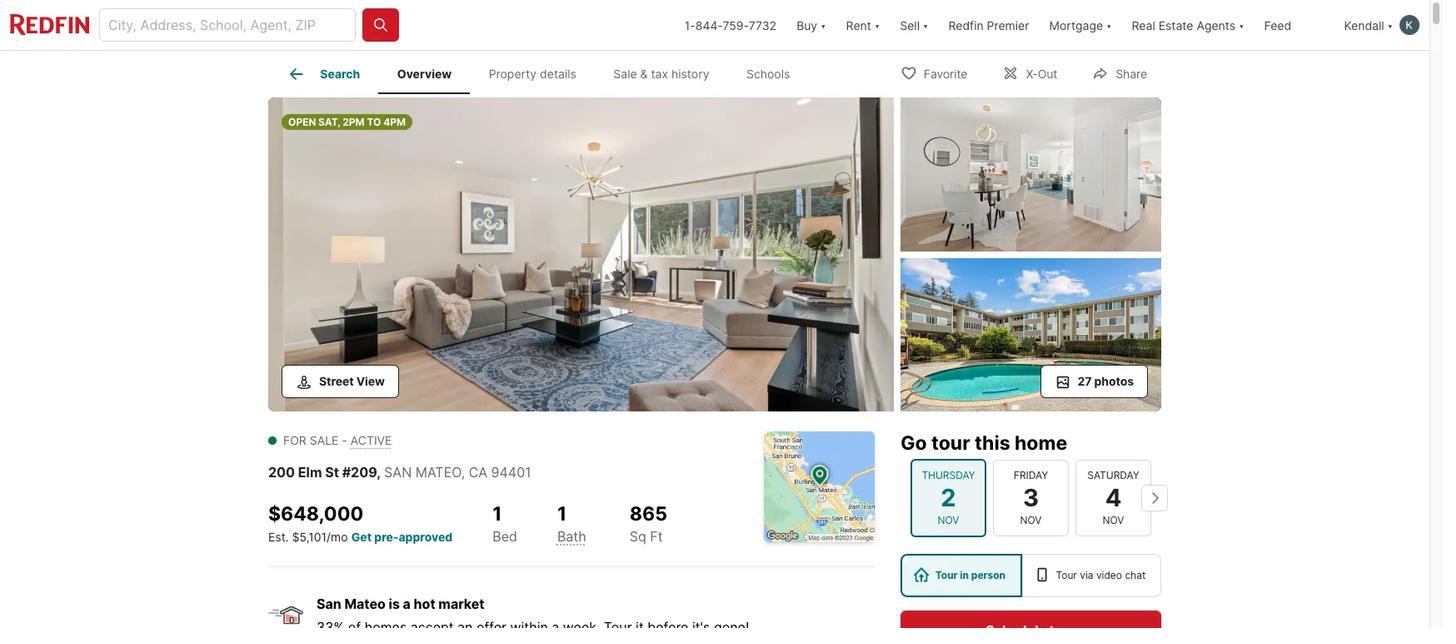 Task type: vqa. For each thing, say whether or not it's contained in the screenshot.
Tour in person
yes



Task type: locate. For each thing, give the bounding box(es) containing it.
2 tour from the left
[[1056, 569, 1078, 582]]

for
[[283, 433, 307, 448]]

is
[[389, 596, 400, 612]]

759-
[[723, 18, 749, 32]]

thursday 2 nov
[[922, 469, 976, 527]]

▾ left user photo in the top of the page
[[1388, 18, 1394, 32]]

3 ▾ from the left
[[923, 18, 929, 32]]

nov inside saturday 4 nov
[[1103, 514, 1125, 527]]

rent ▾
[[846, 18, 880, 32]]

list box containing tour in person
[[901, 554, 1162, 598]]

sale
[[614, 67, 637, 81]]

redfin premier
[[949, 18, 1030, 32]]

nov down 3
[[1021, 514, 1042, 527]]

-
[[342, 433, 347, 448]]

2 horizontal spatial nov
[[1103, 514, 1125, 527]]

4
[[1106, 483, 1122, 512]]

mortgage ▾ button
[[1040, 0, 1122, 50]]

street view button
[[282, 365, 399, 398]]

200 elm st #209 , san mateo , ca 94401
[[268, 464, 531, 481]]

, left ca
[[461, 464, 465, 481]]

nov inside friday 3 nov
[[1021, 514, 1042, 527]]

tour left via
[[1056, 569, 1078, 582]]

0 horizontal spatial nov
[[938, 514, 960, 527]]

1 up 'bed'
[[493, 503, 502, 526]]

1 1 from the left
[[493, 503, 502, 526]]

▾ right buy
[[821, 18, 826, 32]]

0 horizontal spatial 1
[[493, 503, 502, 526]]

elm
[[298, 464, 322, 481]]

nov inside thursday 2 nov
[[938, 514, 960, 527]]

tab list
[[268, 51, 822, 94]]

865 sq ft
[[630, 503, 668, 545]]

open
[[288, 116, 316, 128]]

0 horizontal spatial tour
[[936, 569, 958, 582]]

ca
[[469, 464, 488, 481]]

1 inside 1 bed
[[493, 503, 502, 526]]

3 nov from the left
[[1103, 514, 1125, 527]]

sale
[[310, 433, 339, 448]]

redfin
[[949, 18, 984, 32]]

, left the san
[[377, 464, 381, 481]]

0 horizontal spatial ,
[[377, 464, 381, 481]]

None button
[[911, 459, 987, 538], [993, 460, 1069, 537], [1076, 460, 1152, 537], [911, 459, 987, 538], [993, 460, 1069, 537], [1076, 460, 1152, 537]]

friday 3 nov
[[1014, 469, 1049, 527]]

3
[[1023, 483, 1039, 512]]

sell ▾
[[900, 18, 929, 32]]

1 ▾ from the left
[[821, 18, 826, 32]]

▾ for buy ▾
[[821, 18, 826, 32]]

▾ inside mortgage ▾ dropdown button
[[1107, 18, 1112, 32]]

nov for 2
[[938, 514, 960, 527]]

1 tour from the left
[[936, 569, 958, 582]]

submit search image
[[373, 17, 389, 33]]

approved
[[399, 530, 453, 544]]

2 , from the left
[[461, 464, 465, 481]]

1 horizontal spatial tour
[[1056, 569, 1078, 582]]

$648,000
[[268, 503, 364, 526]]

tour for tour in person
[[936, 569, 958, 582]]

▾ inside buy ▾ dropdown button
[[821, 18, 826, 32]]

mortgage ▾
[[1050, 18, 1112, 32]]

▾
[[821, 18, 826, 32], [875, 18, 880, 32], [923, 18, 929, 32], [1107, 18, 1112, 32], [1239, 18, 1245, 32], [1388, 18, 1394, 32]]

san mateo is a hot market
[[317, 596, 485, 612]]

go
[[901, 432, 927, 455]]

nov
[[938, 514, 960, 527], [1021, 514, 1042, 527], [1103, 514, 1125, 527]]

▾ right sell in the top right of the page
[[923, 18, 929, 32]]

sat,
[[318, 116, 340, 128]]

▾ right "rent"
[[875, 18, 880, 32]]

buy ▾ button
[[787, 0, 836, 50]]

▾ inside rent ▾ dropdown button
[[875, 18, 880, 32]]

5 ▾ from the left
[[1239, 18, 1245, 32]]

1 horizontal spatial nov
[[1021, 514, 1042, 527]]

▾ for sell ▾
[[923, 18, 929, 32]]

▾ inside sell ▾ dropdown button
[[923, 18, 929, 32]]

City, Address, School, Agent, ZIP search field
[[99, 8, 356, 42]]

out
[[1038, 66, 1058, 80]]

&
[[641, 67, 648, 81]]

this
[[975, 432, 1011, 455]]

property
[[489, 67, 537, 81]]

active
[[351, 433, 392, 448]]

▾ right agents
[[1239, 18, 1245, 32]]

rent ▾ button
[[836, 0, 890, 50]]

sq
[[630, 528, 647, 545]]

2 1 from the left
[[558, 503, 567, 526]]

share button
[[1079, 55, 1162, 90]]

video
[[1097, 569, 1123, 582]]

200 elm st #209, san mateo, ca 94401 image
[[268, 98, 894, 412], [901, 98, 1162, 251], [901, 258, 1162, 412]]

nov for 3
[[1021, 514, 1042, 527]]

2 nov from the left
[[1021, 514, 1042, 527]]

1 for 1 bed
[[493, 503, 502, 526]]

1 nov from the left
[[938, 514, 960, 527]]

27 photos button
[[1041, 365, 1149, 398]]

6 ▾ from the left
[[1388, 18, 1394, 32]]

1 horizontal spatial 1
[[558, 503, 567, 526]]

agents
[[1197, 18, 1236, 32]]

27 photos
[[1078, 374, 1134, 388]]

san
[[317, 596, 341, 612]]

1 up bath link
[[558, 503, 567, 526]]

market
[[439, 596, 485, 612]]

2 ▾ from the left
[[875, 18, 880, 32]]

mateo
[[416, 464, 461, 481]]

1 inside 1 bath
[[558, 503, 567, 526]]

tour left in
[[936, 569, 958, 582]]

property details
[[489, 67, 577, 81]]

real
[[1132, 18, 1156, 32]]

home
[[1015, 432, 1068, 455]]

tab list containing search
[[268, 51, 822, 94]]

sell ▾ button
[[890, 0, 939, 50]]

get
[[351, 530, 372, 544]]

schools tab
[[728, 54, 809, 94]]

1 horizontal spatial ,
[[461, 464, 465, 481]]

1
[[493, 503, 502, 526], [558, 503, 567, 526]]

1 , from the left
[[377, 464, 381, 481]]

tour
[[932, 432, 971, 455]]

person
[[972, 569, 1006, 582]]

est.
[[268, 530, 289, 544]]

nov down the 4
[[1103, 514, 1125, 527]]

▾ right mortgage
[[1107, 18, 1112, 32]]

4 ▾ from the left
[[1107, 18, 1112, 32]]

hot
[[414, 596, 436, 612]]

x-out
[[1026, 66, 1058, 80]]

list box
[[901, 554, 1162, 598]]

2pm
[[343, 116, 365, 128]]

ft
[[650, 528, 663, 545]]

nov down 2
[[938, 514, 960, 527]]

share
[[1116, 66, 1148, 80]]



Task type: describe. For each thing, give the bounding box(es) containing it.
tour via video chat
[[1056, 569, 1146, 582]]

sell
[[900, 18, 920, 32]]

▾ inside real estate agents ▾ 'link'
[[1239, 18, 1245, 32]]

tax
[[651, 67, 668, 81]]

view
[[356, 374, 385, 388]]

200
[[268, 464, 295, 481]]

1-844-759-7732
[[685, 18, 777, 32]]

real estate agents ▾
[[1132, 18, 1245, 32]]

x-out button
[[989, 55, 1072, 90]]

tour for tour via video chat
[[1056, 569, 1078, 582]]

real estate agents ▾ button
[[1122, 0, 1255, 50]]

1 bed
[[493, 503, 517, 545]]

kendall ▾
[[1345, 18, 1394, 32]]

sell ▾ button
[[900, 0, 929, 50]]

4pm
[[384, 116, 406, 128]]

overview tab
[[379, 54, 470, 94]]

▾ for rent ▾
[[875, 18, 880, 32]]

active link
[[351, 433, 392, 448]]

real estate agents ▾ link
[[1132, 0, 1245, 50]]

in
[[960, 569, 969, 582]]

1 for 1 bath
[[558, 503, 567, 526]]

94401
[[491, 464, 531, 481]]

redfin premier button
[[939, 0, 1040, 50]]

nov for 4
[[1103, 514, 1125, 527]]

buy ▾
[[797, 18, 826, 32]]

search
[[320, 67, 360, 81]]

▾ for kendall ▾
[[1388, 18, 1394, 32]]

mortgage ▾ button
[[1050, 0, 1112, 50]]

san
[[384, 464, 412, 481]]

user photo image
[[1400, 15, 1420, 35]]

kendall
[[1345, 18, 1385, 32]]

1 bath
[[558, 503, 587, 545]]

1-844-759-7732 link
[[685, 18, 777, 32]]

$5,101
[[292, 530, 327, 544]]

history
[[672, 67, 710, 81]]

open sat, 2pm to 4pm link
[[268, 98, 894, 415]]

7732
[[749, 18, 777, 32]]

favorite
[[924, 66, 968, 80]]

thursday
[[922, 469, 976, 482]]

pre-
[[374, 530, 399, 544]]

a
[[403, 596, 411, 612]]

street view
[[319, 374, 385, 388]]

feed
[[1265, 18, 1292, 32]]

feed button
[[1255, 0, 1335, 50]]

tour via video chat option
[[1022, 554, 1162, 598]]

overview
[[397, 67, 452, 81]]

bath link
[[558, 528, 587, 545]]

x-
[[1026, 66, 1038, 80]]

favorite button
[[887, 55, 982, 90]]

to
[[367, 116, 381, 128]]

go tour this home
[[901, 432, 1068, 455]]

map entry image
[[764, 432, 875, 543]]

property details tab
[[470, 54, 595, 94]]

photos
[[1095, 374, 1134, 388]]

/mo
[[327, 530, 348, 544]]

27
[[1078, 374, 1092, 388]]

844-
[[696, 18, 723, 32]]

buy ▾ button
[[797, 0, 826, 50]]

sale & tax history
[[614, 67, 710, 81]]

next image
[[1142, 485, 1169, 512]]

rent ▾ button
[[846, 0, 880, 50]]

estate
[[1159, 18, 1194, 32]]

chat
[[1125, 569, 1146, 582]]

st
[[325, 464, 339, 481]]

mortgage
[[1050, 18, 1104, 32]]

buy
[[797, 18, 818, 32]]

via
[[1080, 569, 1094, 582]]

details
[[540, 67, 577, 81]]

sale & tax history tab
[[595, 54, 728, 94]]

mateo
[[345, 596, 386, 612]]

street
[[319, 374, 354, 388]]

open sat, 2pm to 4pm
[[288, 116, 406, 128]]

tour in person
[[936, 569, 1006, 582]]

saturday 4 nov
[[1088, 469, 1140, 527]]

tour in person option
[[901, 554, 1022, 598]]

865
[[630, 503, 668, 526]]

for sale - active
[[283, 433, 392, 448]]

$648,000 est. $5,101 /mo get pre-approved
[[268, 503, 453, 544]]

▾ for mortgage ▾
[[1107, 18, 1112, 32]]

2
[[941, 483, 957, 512]]

get pre-approved link
[[351, 530, 453, 544]]



